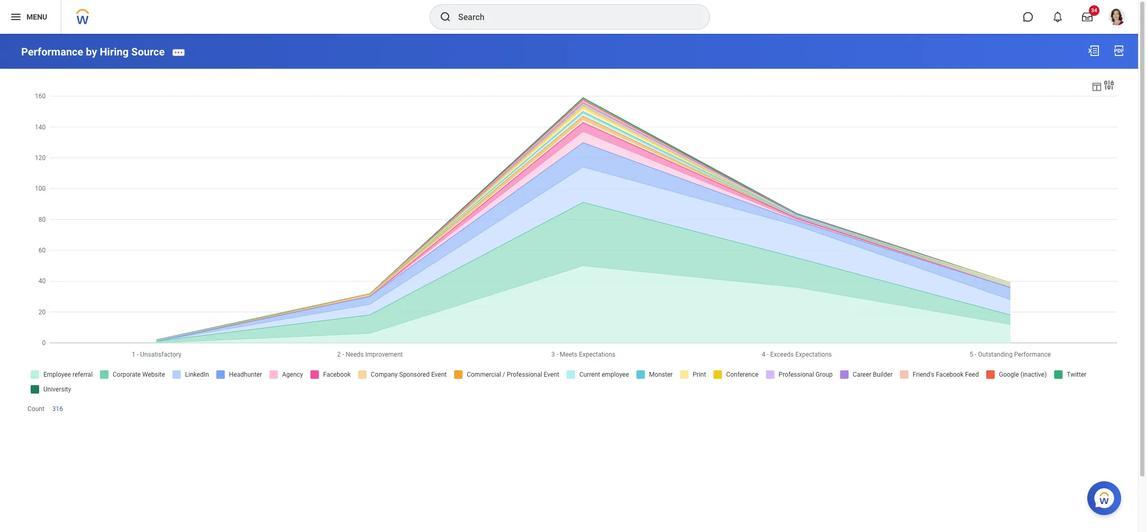 Task type: locate. For each thing, give the bounding box(es) containing it.
count
[[28, 406, 44, 413]]

configure and view chart data image
[[1103, 79, 1115, 91], [1091, 81, 1103, 92]]

source
[[131, 45, 165, 58]]

configure and view chart data image down view printable version (pdf) icon
[[1103, 79, 1115, 91]]

316
[[52, 406, 63, 413]]

justify image
[[10, 11, 22, 23]]

search image
[[439, 11, 452, 23]]

inbox large image
[[1082, 12, 1093, 22]]

hiring
[[100, 45, 129, 58]]

34
[[1091, 7, 1097, 13]]

view printable version (pdf) image
[[1113, 44, 1126, 57]]

316 button
[[52, 405, 65, 414]]

export to excel image
[[1087, 44, 1100, 57]]

menu
[[26, 13, 47, 21]]



Task type: vqa. For each thing, say whether or not it's contained in the screenshot.
inbox large icon
yes



Task type: describe. For each thing, give the bounding box(es) containing it.
configure and view chart data image down export to excel icon
[[1091, 81, 1103, 92]]

performance by hiring source link
[[21, 45, 165, 58]]

notifications large image
[[1052, 12, 1063, 22]]

performance by hiring source main content
[[0, 34, 1138, 436]]

menu button
[[0, 0, 61, 34]]

performance
[[21, 45, 83, 58]]

34 button
[[1076, 5, 1100, 29]]

profile logan mcneil image
[[1109, 8, 1126, 28]]

performance by hiring source
[[21, 45, 165, 58]]

by
[[86, 45, 97, 58]]

Search Workday  search field
[[458, 5, 688, 29]]



